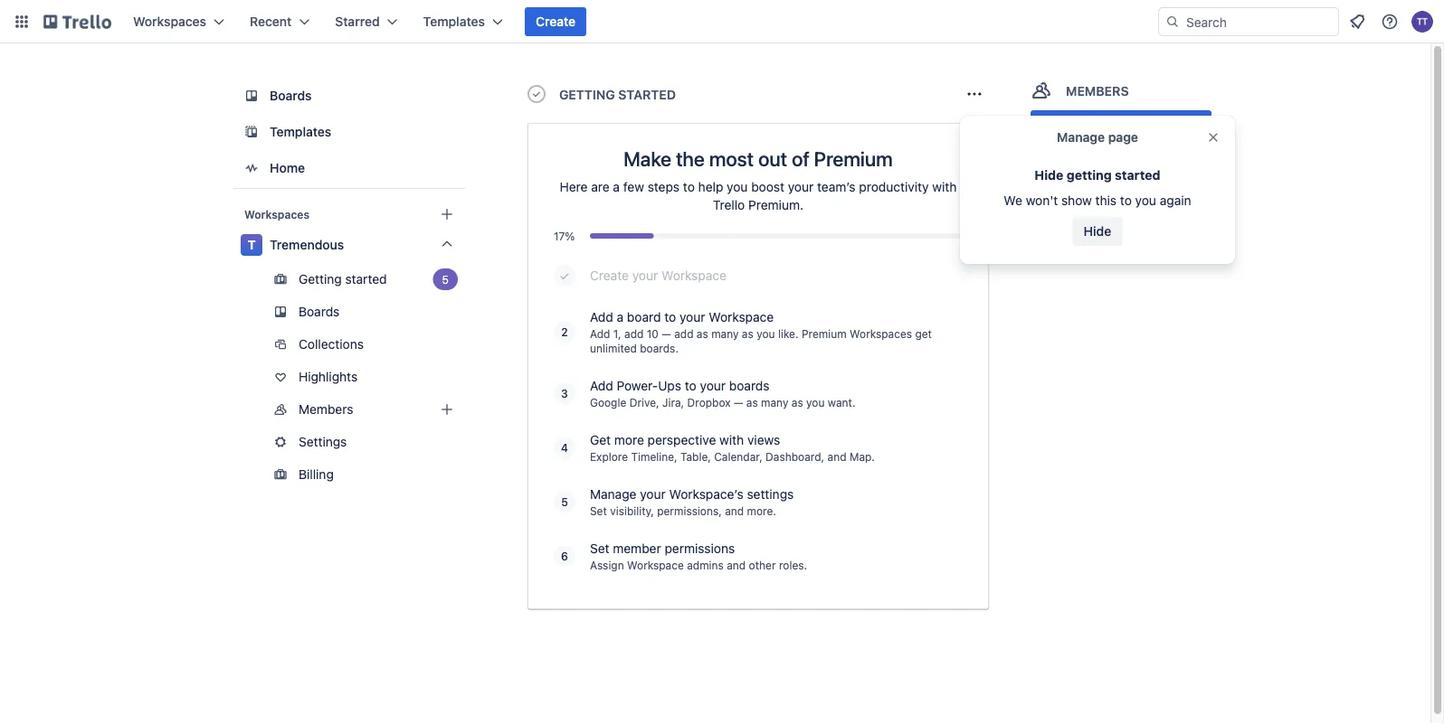 Task type: locate. For each thing, give the bounding box(es) containing it.
0 vertical spatial boards
[[270, 88, 312, 103]]

to
[[683, 180, 695, 195], [1120, 193, 1132, 208], [664, 310, 676, 325], [685, 379, 697, 394]]

templates up home
[[270, 124, 331, 139]]

2 vertical spatial and
[[727, 559, 746, 572]]

home link
[[233, 152, 465, 185]]

1 horizontal spatial hide
[[1084, 224, 1111, 239]]

0 horizontal spatial —
[[662, 328, 671, 340]]

0 vertical spatial a
[[613, 180, 620, 195]]

your up dropbox
[[700, 379, 726, 394]]

1 vertical spatial templates
[[270, 124, 331, 139]]

0 vertical spatial set
[[590, 505, 607, 518]]

back to home image
[[43, 7, 111, 36]]

board
[[627, 310, 661, 325]]

starred button
[[324, 7, 409, 36]]

0 horizontal spatial 5
[[442, 273, 449, 286]]

many
[[711, 328, 739, 340], [761, 396, 789, 409]]

3 add from the top
[[590, 379, 613, 394]]

with inside here are a few steps to help you boost your team's productivity with trello premium.
[[932, 180, 957, 195]]

0 vertical spatial manage
[[1057, 130, 1105, 145]]

1 vertical spatial workspace
[[709, 310, 774, 325]]

hide down 'c'
[[1035, 168, 1064, 183]]

2 vertical spatial add
[[590, 379, 613, 394]]

settings link
[[233, 428, 465, 457]]

— inside add power-ups to your boards google drive, jira, dropbox — as many as you want.
[[734, 396, 743, 409]]

steps
[[648, 180, 680, 195]]

google
[[590, 396, 626, 409]]

1 vertical spatial boards
[[299, 304, 340, 319]]

t
[[247, 238, 256, 252]]

hide for hide
[[1084, 224, 1111, 239]]

1 vertical spatial boards link
[[233, 298, 465, 327]]

chestercheeetah (chestercheeetah) image
[[1054, 147, 1081, 174]]

1 vertical spatial started
[[345, 272, 387, 287]]

your inside "manage your workspace's settings set visibility, permissions, and more."
[[640, 487, 666, 502]]

manage up visibility,
[[590, 487, 637, 502]]

workspace
[[661, 268, 726, 283], [709, 310, 774, 325], [627, 559, 684, 572]]

add
[[590, 310, 613, 325], [590, 328, 610, 340], [590, 379, 613, 394]]

and inside set member permissions assign workspace admins and other roles.
[[727, 559, 746, 572]]

views
[[747, 433, 780, 448]]

add
[[624, 328, 644, 340], [674, 328, 694, 340]]

5 left forward image
[[442, 273, 449, 286]]

boards down getting
[[299, 304, 340, 319]]

0 horizontal spatial manage
[[590, 487, 637, 502]]

getting
[[299, 272, 342, 287]]

started
[[1115, 168, 1161, 183], [345, 272, 387, 287]]

workspace down trello
[[661, 268, 726, 283]]

1 vertical spatial create
[[590, 268, 629, 283]]

we won't show this to you again
[[1004, 193, 1191, 208]]

2 set from the top
[[590, 542, 609, 556]]

many down the boards
[[761, 396, 789, 409]]

members
[[299, 402, 353, 417]]

1 horizontal spatial 5
[[561, 496, 568, 509]]

getting started
[[299, 272, 387, 287]]

1 vertical spatial with
[[720, 433, 744, 448]]

started up the this
[[1115, 168, 1161, 183]]

1 vertical spatial many
[[761, 396, 789, 409]]

forward image
[[461, 269, 483, 290]]

open information menu image
[[1381, 13, 1399, 31]]

c button
[[1054, 147, 1081, 174]]

1 vertical spatial manage
[[590, 487, 637, 502]]

2 horizontal spatial workspaces
[[850, 328, 912, 340]]

set up assign
[[590, 542, 609, 556]]

— for boards
[[734, 396, 743, 409]]

%
[[565, 230, 575, 243]]

1 vertical spatial —
[[734, 396, 743, 409]]

with
[[932, 180, 957, 195], [720, 433, 744, 448]]

productivity
[[859, 180, 929, 195]]

highlights
[[299, 370, 358, 385]]

workspaces inside add a board to your workspace add 1, add 10 — add as many as you like. premium workspaces get unlimited boards.
[[850, 328, 912, 340]]

boards link up collections link
[[233, 298, 465, 327]]

workspace down member
[[627, 559, 684, 572]]

0 vertical spatial templates
[[423, 14, 485, 29]]

1 vertical spatial workspaces
[[244, 208, 309, 221]]

to left help
[[683, 180, 695, 195]]

1,
[[613, 328, 621, 340]]

create up "getting"
[[536, 14, 576, 29]]

out
[[758, 147, 787, 170]]

drive,
[[629, 396, 659, 409]]

the
[[676, 147, 705, 170]]

a
[[613, 180, 620, 195], [617, 310, 624, 325]]

0 horizontal spatial many
[[711, 328, 739, 340]]

you left want.
[[806, 396, 825, 409]]

create up 'board'
[[590, 268, 629, 283]]

add up google
[[590, 379, 613, 394]]

1 horizontal spatial workspaces
[[244, 208, 309, 221]]

as down the boards
[[746, 396, 758, 409]]

trello
[[713, 198, 745, 213]]

getting
[[559, 87, 615, 102]]

0 vertical spatial hide
[[1035, 168, 1064, 183]]

many up the boards
[[711, 328, 739, 340]]

— right 10
[[662, 328, 671, 340]]

premium up team's
[[814, 147, 893, 170]]

ups
[[658, 379, 681, 394]]

create inside button
[[536, 14, 576, 29]]

0 horizontal spatial add
[[624, 328, 644, 340]]

recent
[[250, 14, 292, 29]]

0 vertical spatial add
[[590, 310, 613, 325]]

boards
[[270, 88, 312, 103], [299, 304, 340, 319]]

1 horizontal spatial add
[[674, 328, 694, 340]]

help
[[698, 180, 723, 195]]

workspace inside add a board to your workspace add 1, add 10 — add as many as you like. premium workspaces get unlimited boards.
[[709, 310, 774, 325]]

—
[[662, 328, 671, 340], [734, 396, 743, 409]]

add left 1,
[[590, 328, 610, 340]]

won't
[[1026, 193, 1058, 208]]

hide inside the hide button
[[1084, 224, 1111, 239]]

more
[[614, 433, 644, 448]]

to inside add power-ups to your boards google drive, jira, dropbox — as many as you want.
[[685, 379, 697, 394]]

0 vertical spatial and
[[828, 451, 847, 463]]

your right 'board'
[[680, 310, 705, 325]]

team's
[[817, 180, 856, 195]]

map.
[[850, 451, 875, 463]]

0 horizontal spatial create
[[536, 14, 576, 29]]

1 vertical spatial and
[[725, 505, 744, 518]]

0 vertical spatial workspaces
[[133, 14, 206, 29]]

0 vertical spatial started
[[1115, 168, 1161, 183]]

hide down we won't show this to you again
[[1084, 224, 1111, 239]]

workspace inside set member permissions assign workspace admins and other roles.
[[627, 559, 684, 572]]

1 boards link from the top
[[233, 80, 465, 112]]

dropbox
[[687, 396, 731, 409]]

add up boards.
[[674, 328, 694, 340]]

2 add from the top
[[590, 328, 610, 340]]

3
[[561, 387, 568, 400]]

calendar,
[[714, 451, 763, 463]]

1 set from the top
[[590, 505, 607, 518]]

with inside 'get more perspective with views explore timeline, table, calendar, dashboard, and map.'
[[720, 433, 744, 448]]

1 vertical spatial add
[[590, 328, 610, 340]]

table,
[[680, 451, 711, 463]]

0 vertical spatial —
[[662, 328, 671, 340]]

unlimited
[[590, 342, 637, 355]]

create for create
[[536, 14, 576, 29]]

page
[[1108, 130, 1138, 145]]

a right are
[[613, 180, 620, 195]]

visibility,
[[610, 505, 654, 518]]

5 up 6
[[561, 496, 568, 509]]

1 vertical spatial hide
[[1084, 224, 1111, 239]]

1 vertical spatial set
[[590, 542, 609, 556]]

0 horizontal spatial hide
[[1035, 168, 1064, 183]]

workspace up the boards
[[709, 310, 774, 325]]

as
[[697, 328, 708, 340], [742, 328, 754, 340], [746, 396, 758, 409], [792, 396, 803, 409]]

and left the more.
[[725, 505, 744, 518]]

1 vertical spatial a
[[617, 310, 624, 325]]

0 vertical spatial create
[[536, 14, 576, 29]]

your inside add a board to your workspace add 1, add 10 — add as many as you like. premium workspaces get unlimited boards.
[[680, 310, 705, 325]]

hide
[[1035, 168, 1064, 183], [1084, 224, 1111, 239]]

get
[[590, 433, 611, 448]]

templates right starred popup button
[[423, 14, 485, 29]]

primary element
[[0, 0, 1444, 43]]

you
[[727, 180, 748, 195], [1135, 193, 1156, 208], [757, 328, 775, 340], [806, 396, 825, 409]]

to right 'board'
[[664, 310, 676, 325]]

17
[[554, 230, 565, 243]]

like.
[[778, 328, 799, 340]]

add up 'unlimited'
[[590, 310, 613, 325]]

manage
[[1057, 130, 1105, 145], [590, 487, 637, 502]]

2 vertical spatial workspaces
[[850, 328, 912, 340]]

and left "map."
[[828, 451, 847, 463]]

workspaces
[[133, 14, 206, 29], [244, 208, 309, 221], [850, 328, 912, 340]]

make the most out of premium
[[624, 147, 893, 170]]

0 notifications image
[[1346, 11, 1368, 33]]

your up visibility,
[[640, 487, 666, 502]]

started right getting
[[345, 272, 387, 287]]

1 horizontal spatial templates
[[423, 14, 485, 29]]

0 vertical spatial boards link
[[233, 80, 465, 112]]

your inside here are a few steps to help you boost your team's productivity with trello premium.
[[788, 180, 814, 195]]

premium right like.
[[802, 328, 847, 340]]

1 vertical spatial premium
[[802, 328, 847, 340]]

2 vertical spatial workspace
[[627, 559, 684, 572]]

your inside add power-ups to your boards google drive, jira, dropbox — as many as you want.
[[700, 379, 726, 394]]

add inside add power-ups to your boards google drive, jira, dropbox — as many as you want.
[[590, 379, 613, 394]]

1 horizontal spatial create
[[590, 268, 629, 283]]

6
[[561, 550, 568, 563]]

terry turtle (terryturtle) image
[[1412, 11, 1433, 33]]

0 horizontal spatial with
[[720, 433, 744, 448]]

with right productivity
[[932, 180, 957, 195]]

0 vertical spatial many
[[711, 328, 739, 340]]

you up trello
[[727, 180, 748, 195]]

to inside add a board to your workspace add 1, add 10 — add as many as you like. premium workspaces get unlimited boards.
[[664, 310, 676, 325]]

manage for manage your workspace's settings set visibility, permissions, and more.
[[590, 487, 637, 502]]

your
[[788, 180, 814, 195], [632, 268, 658, 283], [680, 310, 705, 325], [700, 379, 726, 394], [640, 487, 666, 502]]

2
[[561, 326, 568, 338]]

1 horizontal spatial manage
[[1057, 130, 1105, 145]]

boards link up templates link at left top
[[233, 80, 465, 112]]

get more perspective with views explore timeline, table, calendar, dashboard, and map.
[[590, 433, 875, 463]]

as right 10
[[697, 328, 708, 340]]

a inside here are a few steps to help you boost your team's productivity with trello premium.
[[613, 180, 620, 195]]

0 horizontal spatial workspaces
[[133, 14, 206, 29]]

you left like.
[[757, 328, 775, 340]]

1 horizontal spatial —
[[734, 396, 743, 409]]

get
[[915, 328, 932, 340]]

templates link
[[233, 116, 465, 148]]

manage inside "manage your workspace's settings set visibility, permissions, and more."
[[590, 487, 637, 502]]

a up 1,
[[617, 310, 624, 325]]

more.
[[747, 505, 776, 518]]

0 vertical spatial with
[[932, 180, 957, 195]]

add right 1,
[[624, 328, 644, 340]]

0 vertical spatial premium
[[814, 147, 893, 170]]

premium inside add a board to your workspace add 1, add 10 — add as many as you like. premium workspaces get unlimited boards.
[[802, 328, 847, 340]]

0 vertical spatial workspace
[[661, 268, 726, 283]]

1 add from the top
[[590, 310, 613, 325]]

hide getting started
[[1035, 168, 1161, 183]]

manage up c button
[[1057, 130, 1105, 145]]

10
[[647, 328, 659, 340]]

set left visibility,
[[590, 505, 607, 518]]

explore
[[590, 451, 628, 463]]

collections link
[[233, 330, 465, 359]]

and left other
[[727, 559, 746, 572]]

invite people button
[[1031, 110, 1212, 139]]

boards right board icon
[[270, 88, 312, 103]]

with up "calendar,"
[[720, 433, 744, 448]]

home image
[[241, 157, 262, 179]]

— for workspace
[[662, 328, 671, 340]]

your down of on the right
[[788, 180, 814, 195]]

boards for second boards link from the top of the page
[[299, 304, 340, 319]]

1 horizontal spatial with
[[932, 180, 957, 195]]

1 horizontal spatial many
[[761, 396, 789, 409]]

1 add from the left
[[624, 328, 644, 340]]

— inside add a board to your workspace add 1, add 10 — add as many as you like. premium workspaces get unlimited boards.
[[662, 328, 671, 340]]

most
[[709, 147, 754, 170]]

set inside "manage your workspace's settings set visibility, permissions, and more."
[[590, 505, 607, 518]]

— down the boards
[[734, 396, 743, 409]]

2 boards link from the top
[[233, 298, 465, 327]]

to right ups
[[685, 379, 697, 394]]

1 horizontal spatial started
[[1115, 168, 1161, 183]]

terry turtle (terryturtle) image
[[1031, 147, 1058, 174]]



Task type: describe. For each thing, give the bounding box(es) containing it.
starred
[[335, 14, 380, 29]]

templates button
[[412, 7, 514, 36]]

4
[[561, 442, 568, 454]]

c
[[1064, 153, 1072, 167]]

hide button
[[1073, 217, 1122, 246]]

started
[[618, 87, 676, 102]]

0 vertical spatial 5
[[442, 273, 449, 286]]

add for add power-ups to your boards
[[590, 379, 613, 394]]

this
[[1095, 193, 1117, 208]]

invite people
[[1083, 117, 1160, 132]]

of
[[792, 147, 810, 170]]

assign
[[590, 559, 624, 572]]

templates inside "dropdown button"
[[423, 14, 485, 29]]

boost
[[751, 180, 784, 195]]

permissions
[[665, 542, 735, 556]]

are
[[591, 180, 610, 195]]

as left want.
[[792, 396, 803, 409]]

many inside add a board to your workspace add 1, add 10 — add as many as you like. premium workspaces get unlimited boards.
[[711, 328, 739, 340]]

recent button
[[239, 7, 321, 36]]

create for create your workspace
[[590, 268, 629, 283]]

manage for manage page
[[1057, 130, 1105, 145]]

0 horizontal spatial templates
[[270, 124, 331, 139]]

you inside add power-ups to your boards google drive, jira, dropbox — as many as you want.
[[806, 396, 825, 409]]

people
[[1119, 117, 1160, 132]]

set inside set member permissions assign workspace admins and other roles.
[[590, 542, 609, 556]]

permissions,
[[657, 505, 722, 518]]

settings
[[299, 435, 347, 450]]

want.
[[828, 396, 856, 409]]

here are a few steps to help you boost your team's productivity with trello premium.
[[560, 180, 957, 213]]

close popover image
[[1206, 130, 1221, 145]]

members link
[[233, 395, 465, 424]]

and inside 'get more perspective with views explore timeline, table, calendar, dashboard, and map.'
[[828, 451, 847, 463]]

member
[[613, 542, 661, 556]]

getting
[[1067, 168, 1112, 183]]

dashboard,
[[766, 451, 824, 463]]

manage page
[[1057, 130, 1138, 145]]

manage your workspace's settings set visibility, permissions, and more.
[[590, 487, 794, 518]]

create a workspace image
[[436, 204, 458, 225]]

you inside here are a few steps to help you boost your team's productivity with trello premium.
[[727, 180, 748, 195]]

power-
[[617, 379, 658, 394]]

your up 'board'
[[632, 268, 658, 283]]

highlights link
[[233, 363, 465, 392]]

many inside add power-ups to your boards google drive, jira, dropbox — as many as you want.
[[761, 396, 789, 409]]

few
[[623, 180, 644, 195]]

add for add a board to your workspace
[[590, 310, 613, 325]]

to inside here are a few steps to help you boost your team's productivity with trello premium.
[[683, 180, 695, 195]]

getting started
[[559, 87, 676, 102]]

create button
[[525, 7, 587, 36]]

we
[[1004, 193, 1022, 208]]

collections
[[299, 337, 364, 352]]

add image
[[436, 399, 458, 421]]

members
[[1066, 84, 1129, 99]]

jira,
[[662, 396, 684, 409]]

set member permissions assign workspace admins and other roles.
[[590, 542, 807, 572]]

2 add from the left
[[674, 328, 694, 340]]

perspective
[[648, 433, 716, 448]]

you left again
[[1135, 193, 1156, 208]]

premium.
[[748, 198, 804, 213]]

you inside add a board to your workspace add 1, add 10 — add as many as you like. premium workspaces get unlimited boards.
[[757, 328, 775, 340]]

tremendous
[[270, 238, 344, 252]]

hide for hide getting started
[[1035, 168, 1064, 183]]

invite
[[1083, 117, 1115, 132]]

to right the this
[[1120, 193, 1132, 208]]

as left like.
[[742, 328, 754, 340]]

billing
[[299, 467, 334, 482]]

0 horizontal spatial started
[[345, 272, 387, 287]]

settings
[[747, 487, 794, 502]]

other
[[749, 559, 776, 572]]

here
[[560, 180, 588, 195]]

add a board to your workspace add 1, add 10 — add as many as you like. premium workspaces get unlimited boards.
[[590, 310, 932, 355]]

17 %
[[554, 230, 575, 243]]

timeline,
[[631, 451, 677, 463]]

make
[[624, 147, 672, 170]]

and inside "manage your workspace's settings set visibility, permissions, and more."
[[725, 505, 744, 518]]

boards for first boards link
[[270, 88, 312, 103]]

Search field
[[1180, 8, 1338, 35]]

template board image
[[241, 121, 262, 143]]

workspace's
[[669, 487, 744, 502]]

1 vertical spatial 5
[[561, 496, 568, 509]]

create your workspace
[[590, 268, 726, 283]]

home
[[270, 161, 305, 176]]

billing link
[[233, 461, 465, 490]]

add power-ups to your boards google drive, jira, dropbox — as many as you want.
[[590, 379, 856, 409]]

search image
[[1165, 14, 1180, 29]]

workspaces inside popup button
[[133, 14, 206, 29]]

board image
[[241, 85, 262, 107]]

roles.
[[779, 559, 807, 572]]

admins
[[687, 559, 724, 572]]

boards
[[729, 379, 770, 394]]

again
[[1160, 193, 1191, 208]]

show
[[1061, 193, 1092, 208]]

boards.
[[640, 342, 679, 355]]

a inside add a board to your workspace add 1, add 10 — add as many as you like. premium workspaces get unlimited boards.
[[617, 310, 624, 325]]



Task type: vqa. For each thing, say whether or not it's contained in the screenshot.
"faster" at the top of page
no



